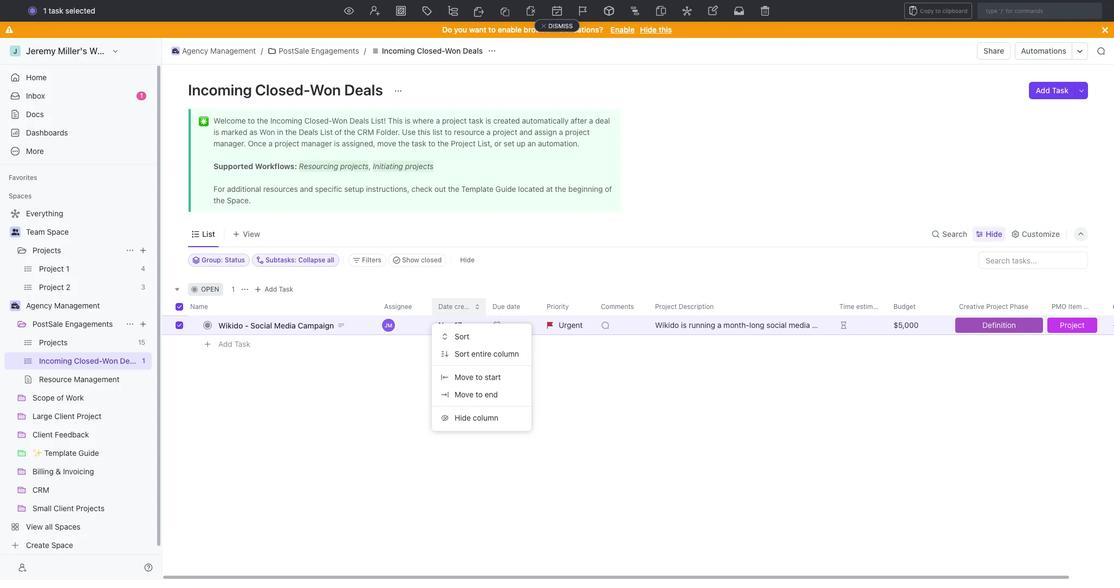 Task type: vqa. For each thing, say whether or not it's contained in the screenshot.
tab list
no



Task type: locate. For each thing, give the bounding box(es) containing it.
1 move from the top
[[455, 372, 474, 382]]

2 vertical spatial task
[[235, 339, 251, 348]]

1 vertical spatial 1
[[140, 92, 143, 100]]

favorites button
[[4, 171, 42, 184]]

agency management right business time image
[[182, 46, 256, 55]]

task down -
[[235, 339, 251, 348]]

move for move to start
[[455, 372, 474, 382]]

postsale engagements inside sidebar "navigation"
[[33, 319, 113, 329]]

notifications?
[[555, 25, 603, 34]]

hide column
[[455, 413, 499, 422]]

dashboards
[[26, 128, 68, 137]]

0 horizontal spatial postsale
[[33, 319, 63, 329]]

hide up the 'created'
[[460, 256, 475, 264]]

hide down move to end
[[455, 413, 471, 422]]

0 horizontal spatial management
[[54, 301, 100, 310]]

automations
[[1022, 46, 1067, 55]]

postsale
[[279, 46, 309, 55], [33, 319, 63, 329]]

management
[[210, 46, 256, 55], [54, 301, 100, 310]]

tree containing team space
[[4, 205, 152, 554]]

0 vertical spatial add
[[1036, 86, 1051, 95]]

1 horizontal spatial add task
[[265, 285, 293, 293]]

move down move to start
[[455, 390, 474, 399]]

sort for sort
[[455, 332, 470, 341]]

team
[[26, 227, 45, 236]]

1 vertical spatial column
[[473, 413, 499, 422]]

0 vertical spatial agency management link
[[169, 44, 259, 57]]

hide
[[640, 25, 657, 34], [986, 229, 1003, 238], [460, 256, 475, 264], [455, 413, 471, 422]]

sort
[[455, 332, 470, 341], [455, 349, 470, 358]]

2 vertical spatial add
[[218, 339, 232, 348]]

favorites
[[9, 173, 37, 182]]

agency right business time icon
[[26, 301, 52, 310]]

2 move from the top
[[455, 390, 474, 399]]

postsale engagements
[[279, 46, 359, 55], [33, 319, 113, 329]]

you
[[454, 25, 467, 34]]

1 vertical spatial task
[[279, 285, 293, 293]]

add task button down wikido
[[214, 338, 255, 351]]

incoming closed-won deals
[[382, 46, 483, 55], [188, 81, 386, 99]]

hide left this
[[640, 25, 657, 34]]

1 vertical spatial postsale engagements link
[[33, 316, 121, 333]]

0 horizontal spatial agency management
[[26, 301, 100, 310]]

0 vertical spatial engagements
[[311, 46, 359, 55]]

$5,000
[[894, 320, 919, 330]]

hide column button
[[436, 409, 528, 427]]

0 vertical spatial postsale
[[279, 46, 309, 55]]

0 vertical spatial won
[[445, 46, 461, 55]]

docs
[[26, 110, 44, 119]]

dismiss
[[549, 22, 573, 29]]

tree inside sidebar "navigation"
[[4, 205, 152, 554]]

column
[[494, 349, 519, 358], [473, 413, 499, 422]]

task for the topmost the add task button
[[1053, 86, 1069, 95]]

incoming
[[382, 46, 415, 55], [188, 81, 252, 99]]

1 vertical spatial incoming
[[188, 81, 252, 99]]

do you want to enable browser notifications? enable hide this
[[442, 25, 672, 34]]

closed-
[[417, 46, 445, 55], [255, 81, 310, 99]]

open
[[201, 285, 219, 293]]

0 horizontal spatial incoming
[[188, 81, 252, 99]]

add task down wikido
[[218, 339, 251, 348]]

hide inside dropdown button
[[986, 229, 1003, 238]]

0 vertical spatial 1
[[43, 6, 47, 15]]

to left 'end'
[[476, 390, 483, 399]]

1 vertical spatial agency management link
[[26, 297, 150, 314]]

1 horizontal spatial /
[[364, 46, 366, 55]]

agency management link
[[169, 44, 259, 57], [26, 297, 150, 314]]

1 / from the left
[[261, 46, 263, 55]]

add task
[[1036, 86, 1069, 95], [265, 285, 293, 293], [218, 339, 251, 348]]

0 vertical spatial incoming closed-won deals
[[382, 46, 483, 55]]

move inside button
[[455, 372, 474, 382]]

to inside move to end button
[[476, 390, 483, 399]]

add task button
[[1030, 82, 1076, 99], [252, 283, 298, 296], [214, 338, 255, 351]]

0 vertical spatial add task
[[1036, 86, 1069, 95]]

2 vertical spatial to
[[476, 390, 483, 399]]

move up move to end
[[455, 372, 474, 382]]

1 vertical spatial deals
[[344, 81, 383, 99]]

deals
[[463, 46, 483, 55], [344, 81, 383, 99]]

2 / from the left
[[364, 46, 366, 55]]

to
[[489, 25, 496, 34], [476, 372, 483, 382], [476, 390, 483, 399]]

1 horizontal spatial incoming
[[382, 46, 415, 55]]

to left the start
[[476, 372, 483, 382]]

1 vertical spatial closed-
[[255, 81, 310, 99]]

1 vertical spatial add task
[[265, 285, 293, 293]]

0 vertical spatial postsale engagements link
[[265, 44, 362, 57]]

0 horizontal spatial engagements
[[65, 319, 113, 329]]

0 horizontal spatial won
[[310, 81, 341, 99]]

1 vertical spatial postsale engagements
[[33, 319, 113, 329]]

1 horizontal spatial task
[[279, 285, 293, 293]]

task
[[49, 6, 63, 15]]

space
[[47, 227, 69, 236]]

0 horizontal spatial task
[[235, 339, 251, 348]]

0 vertical spatial management
[[210, 46, 256, 55]]

/
[[261, 46, 263, 55], [364, 46, 366, 55]]

1 vertical spatial agency
[[26, 301, 52, 310]]

2 vertical spatial add task
[[218, 339, 251, 348]]

0 vertical spatial to
[[489, 25, 496, 34]]

0 vertical spatial deals
[[463, 46, 483, 55]]

list
[[202, 229, 215, 238]]

0 vertical spatial incoming
[[382, 46, 415, 55]]

new button
[[1022, 2, 1060, 20]]

add down automations button
[[1036, 86, 1051, 95]]

add up wikido - social media campaign
[[265, 285, 277, 293]]

1 vertical spatial add task button
[[252, 283, 298, 296]]

1 horizontal spatial engagements
[[311, 46, 359, 55]]

1 vertical spatial move
[[455, 390, 474, 399]]

0 horizontal spatial agency management link
[[26, 297, 150, 314]]

hide right search
[[986, 229, 1003, 238]]

column right entire
[[494, 349, 519, 358]]

search...
[[548, 6, 579, 15]]

postsale engagements link
[[265, 44, 362, 57], [33, 316, 121, 333]]

add task down automations button
[[1036, 86, 1069, 95]]

customize
[[1022, 229, 1060, 238]]

sort left entire
[[455, 349, 470, 358]]

1 horizontal spatial add
[[265, 285, 277, 293]]

add task button down automations button
[[1030, 82, 1076, 99]]

do
[[442, 25, 452, 34]]

upgrade
[[982, 6, 1013, 15]]

move
[[455, 372, 474, 382], [455, 390, 474, 399]]

1 task selected
[[43, 6, 95, 15]]

add task up wikido - social media campaign
[[265, 285, 293, 293]]

column inside button
[[494, 349, 519, 358]]

1
[[43, 6, 47, 15], [140, 92, 143, 100], [232, 285, 235, 293]]

0 vertical spatial move
[[455, 372, 474, 382]]

to right want
[[489, 25, 496, 34]]

sort up sort entire column button
[[455, 332, 470, 341]]

2 horizontal spatial 1
[[232, 285, 235, 293]]

add
[[1036, 86, 1051, 95], [265, 285, 277, 293], [218, 339, 232, 348]]

won
[[445, 46, 461, 55], [310, 81, 341, 99]]

share
[[984, 46, 1005, 55]]

user group image
[[11, 229, 19, 235]]

column inside button
[[473, 413, 499, 422]]

upgrade link
[[966, 3, 1018, 18]]

tree
[[4, 205, 152, 554]]

1 vertical spatial agency management
[[26, 301, 100, 310]]

agency right business time image
[[182, 46, 208, 55]]

1 vertical spatial postsale
[[33, 319, 63, 329]]

agency
[[182, 46, 208, 55], [26, 301, 52, 310]]

engagements
[[311, 46, 359, 55], [65, 319, 113, 329]]

2 horizontal spatial task
[[1053, 86, 1069, 95]]

hide button
[[973, 226, 1006, 242]]

search button
[[929, 226, 971, 242]]

agency management
[[182, 46, 256, 55], [26, 301, 100, 310]]

sort button
[[436, 328, 528, 345]]

spaces
[[9, 192, 32, 200]]

0 horizontal spatial agency
[[26, 301, 52, 310]]

0 vertical spatial add task button
[[1030, 82, 1076, 99]]

agency management right business time icon
[[26, 301, 100, 310]]

to inside move to start button
[[476, 372, 483, 382]]

to for end
[[476, 390, 483, 399]]

move for move to end
[[455, 390, 474, 399]]

0 horizontal spatial add task
[[218, 339, 251, 348]]

sort inside button
[[455, 349, 470, 358]]

1 horizontal spatial postsale
[[279, 46, 309, 55]]

1 vertical spatial sort
[[455, 349, 470, 358]]

wikido
[[218, 321, 243, 330]]

1 sort from the top
[[455, 332, 470, 341]]

selected
[[65, 6, 95, 15]]

2 vertical spatial 1
[[232, 285, 235, 293]]

1 vertical spatial engagements
[[65, 319, 113, 329]]

$5,000 button
[[888, 316, 953, 335]]

1 vertical spatial incoming closed-won deals
[[188, 81, 386, 99]]

1 vertical spatial management
[[54, 301, 100, 310]]

2 sort from the top
[[455, 349, 470, 358]]

task up media
[[279, 285, 293, 293]]

add down wikido
[[218, 339, 232, 348]]

0 horizontal spatial 1
[[43, 6, 47, 15]]

0 vertical spatial column
[[494, 349, 519, 358]]

task
[[1053, 86, 1069, 95], [279, 285, 293, 293], [235, 339, 251, 348]]

new
[[1038, 6, 1053, 15]]

move inside button
[[455, 390, 474, 399]]

1 vertical spatial to
[[476, 372, 483, 382]]

1 horizontal spatial agency management
[[182, 46, 256, 55]]

inbox
[[26, 91, 45, 100]]

0 vertical spatial postsale engagements
[[279, 46, 359, 55]]

sort inside button
[[455, 332, 470, 341]]

wikido - social media campaign link
[[216, 317, 376, 333]]

0 horizontal spatial /
[[261, 46, 263, 55]]

dashboards link
[[4, 124, 152, 142]]

1 horizontal spatial agency
[[182, 46, 208, 55]]

0 horizontal spatial postsale engagements
[[33, 319, 113, 329]]

add task button up wikido - social media campaign
[[252, 283, 298, 296]]

1 horizontal spatial management
[[210, 46, 256, 55]]

0 horizontal spatial closed-
[[255, 81, 310, 99]]

1 horizontal spatial 1
[[140, 92, 143, 100]]

column down move to end button
[[473, 413, 499, 422]]

-
[[245, 321, 249, 330]]

0 vertical spatial task
[[1053, 86, 1069, 95]]

2 vertical spatial add task button
[[214, 338, 255, 351]]

1 horizontal spatial postsale engagements link
[[265, 44, 362, 57]]

0 vertical spatial sort
[[455, 332, 470, 341]]

1 horizontal spatial closed-
[[417, 46, 445, 55]]

2 horizontal spatial add
[[1036, 86, 1051, 95]]

task down automations button
[[1053, 86, 1069, 95]]

automations button
[[1016, 43, 1072, 59]]



Task type: describe. For each thing, give the bounding box(es) containing it.
0 horizontal spatial deals
[[344, 81, 383, 99]]

hide button
[[456, 254, 479, 267]]

campaign
[[298, 321, 334, 330]]

0 vertical spatial agency management
[[182, 46, 256, 55]]

⌘k
[[685, 6, 697, 15]]

agency inside sidebar "navigation"
[[26, 301, 52, 310]]

incoming closed-won deals link
[[369, 44, 486, 57]]

move to start button
[[436, 369, 528, 386]]

docs link
[[4, 106, 152, 123]]

start
[[485, 372, 501, 382]]

2 horizontal spatial add task
[[1036, 86, 1069, 95]]

social
[[251, 321, 272, 330]]

date created
[[439, 303, 478, 311]]

management inside sidebar "navigation"
[[54, 301, 100, 310]]

0 vertical spatial agency
[[182, 46, 208, 55]]

move to start
[[455, 372, 501, 382]]

sort entire column
[[455, 349, 519, 358]]

1 vertical spatial add
[[265, 285, 277, 293]]

end
[[485, 390, 498, 399]]

move to end button
[[436, 386, 528, 403]]

customize button
[[1008, 226, 1064, 242]]

list link
[[200, 226, 215, 242]]

share button
[[978, 42, 1011, 60]]

projects
[[33, 246, 61, 255]]

sort entire column button
[[436, 345, 528, 363]]

engagements inside sidebar "navigation"
[[65, 319, 113, 329]]

1 inside sidebar "navigation"
[[140, 92, 143, 100]]

1 vertical spatial won
[[310, 81, 341, 99]]

date
[[439, 303, 453, 311]]

0 horizontal spatial add
[[218, 339, 232, 348]]

agency management inside sidebar "navigation"
[[26, 301, 100, 310]]

type '/' for commands field
[[978, 3, 1103, 19]]

task for the add task button to the bottom
[[235, 339, 251, 348]]

wikido - social media campaign
[[218, 321, 334, 330]]

sort for sort entire column
[[455, 349, 470, 358]]

created
[[455, 303, 478, 311]]

to for start
[[476, 372, 483, 382]]

1 horizontal spatial deals
[[463, 46, 483, 55]]

want
[[469, 25, 487, 34]]

Search tasks... text field
[[980, 252, 1088, 268]]

business time image
[[11, 303, 19, 309]]

media
[[274, 321, 296, 330]]

1 horizontal spatial postsale engagements
[[279, 46, 359, 55]]

team space
[[26, 227, 69, 236]]

browser
[[524, 25, 553, 34]]

1 horizontal spatial won
[[445, 46, 461, 55]]

1 horizontal spatial agency management link
[[169, 44, 259, 57]]

0 horizontal spatial postsale engagements link
[[33, 316, 121, 333]]

this
[[659, 25, 672, 34]]

date created button
[[432, 298, 486, 316]]

search
[[943, 229, 968, 238]]

move to end
[[455, 390, 498, 399]]

enable
[[611, 25, 635, 34]]

sidebar navigation
[[0, 38, 162, 580]]

business time image
[[172, 48, 179, 54]]

projects link
[[33, 242, 121, 259]]

entire
[[472, 349, 492, 358]]

enable
[[498, 25, 522, 34]]

0 vertical spatial closed-
[[417, 46, 445, 55]]

postsale inside sidebar "navigation"
[[33, 319, 63, 329]]

team space link
[[26, 223, 150, 241]]

home link
[[4, 69, 152, 86]]

home
[[26, 73, 47, 82]]



